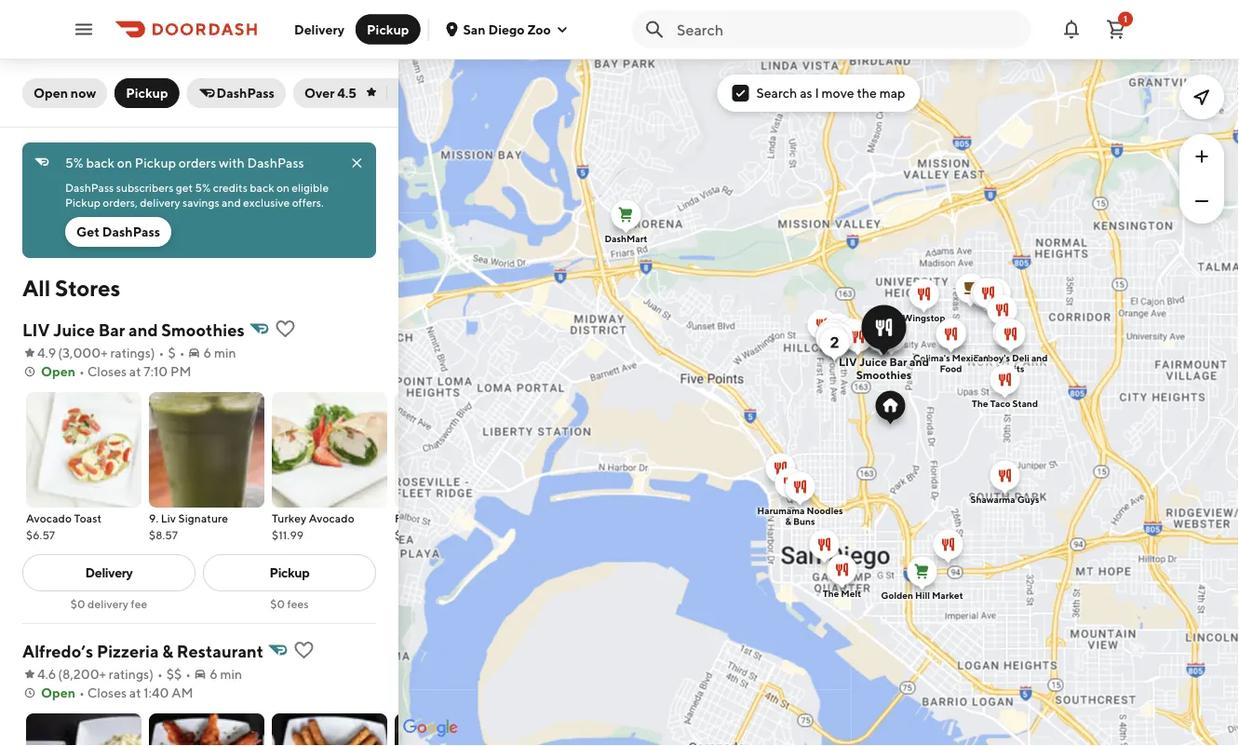 Task type: vqa. For each thing, say whether or not it's contained in the screenshot.


Task type: describe. For each thing, give the bounding box(es) containing it.
9. liv signature $8.57
[[149, 511, 228, 541]]

closes for pizzeria
[[87, 685, 127, 701]]

stores
[[55, 274, 120, 301]]

open menu image
[[73, 18, 95, 41]]

5% inside dashpass subscribers get 5% credits back on eligible pickup orders, delivery savings and exclusive offers.
[[195, 181, 211, 194]]

all stores
[[22, 274, 120, 301]]

over 4.5
[[305, 85, 357, 101]]

) for and
[[151, 345, 155, 361]]

open • closes at 1:40 am
[[41, 685, 193, 701]]

savings
[[183, 196, 220, 209]]

open inside button
[[34, 85, 68, 101]]

delivery link
[[22, 554, 196, 592]]

delivery inside dashpass subscribers get 5% credits back on eligible pickup orders, delivery savings and exclusive offers.
[[140, 196, 180, 209]]

open • closes at 7:10 pm
[[41, 364, 191, 379]]

$0 delivery fee
[[71, 597, 147, 610]]

9. liv signature image
[[149, 392, 265, 508]]

ratings for bar
[[110, 345, 151, 361]]

min for liv juice bar and smoothies
[[214, 345, 236, 361]]

$0 fees
[[270, 597, 309, 610]]

pickup up '$0 fees'
[[270, 565, 310, 580]]

move
[[822, 85, 855, 101]]

pm
[[170, 364, 191, 379]]

offers.
[[292, 196, 324, 209]]

fruit bowl $11.00
[[395, 511, 448, 541]]

$6.57
[[26, 528, 55, 541]]

• left $
[[159, 345, 164, 361]]

powered by google image
[[403, 719, 458, 738]]

open for alfredo's
[[41, 685, 75, 701]]

• down 8,200+
[[79, 685, 85, 701]]

turkey avocado image
[[272, 392, 388, 508]]

• $
[[159, 345, 176, 361]]

now
[[71, 85, 96, 101]]

exclusive
[[243, 196, 290, 209]]

credits
[[213, 181, 248, 194]]

$0 for pickup
[[270, 597, 285, 610]]

) for restaurant
[[149, 667, 154, 682]]

back inside dashpass subscribers get 5% credits back on eligible pickup orders, delivery savings and exclusive offers.
[[250, 181, 274, 194]]

i
[[816, 85, 820, 101]]

the
[[857, 85, 877, 101]]

san diego zoo
[[463, 21, 551, 37]]

dashpass inside dashpass button
[[217, 85, 275, 101]]

6 min for liv juice bar and smoothies
[[204, 345, 236, 361]]

delivery button
[[283, 14, 356, 44]]

4.6
[[37, 667, 56, 682]]

1 vertical spatial pickup button
[[115, 78, 179, 108]]

pickup right delivery button
[[367, 21, 409, 37]]

map
[[880, 85, 906, 101]]

am
[[172, 685, 193, 701]]

9.
[[149, 511, 159, 524]]

zoo
[[528, 21, 551, 37]]

ratings for &
[[109, 667, 149, 682]]

1 items, open order cart image
[[1106, 18, 1128, 41]]

get dashpass button
[[65, 217, 172, 247]]

fees
[[287, 597, 309, 610]]

bowl
[[422, 511, 448, 524]]

over
[[305, 85, 335, 101]]

avocado inside avocado toast $6.57
[[26, 511, 72, 524]]

over 4.5 button
[[293, 78, 417, 108]]

1
[[1124, 14, 1128, 24]]

click to add this store to your saved list image for liv juice bar and smoothies
[[274, 318, 297, 340]]

search as i move the map
[[757, 85, 906, 101]]

fee
[[131, 597, 147, 610]]

3,000+
[[62, 345, 108, 361]]

6 for and
[[204, 345, 212, 361]]

dashpass inside dashpass subscribers get 5% credits back on eligible pickup orders, delivery savings and exclusive offers.
[[65, 181, 114, 194]]

5% back on pickup orders with dashpass
[[65, 155, 304, 170]]

dashpass up the exclusive on the top
[[247, 155, 304, 170]]

0 horizontal spatial back
[[86, 155, 115, 170]]

zoom in image
[[1191, 145, 1214, 168]]

orders
[[179, 155, 216, 170]]

subscribers
[[116, 181, 174, 194]]

1 button
[[1098, 11, 1136, 48]]

$11.99
[[272, 528, 304, 541]]

pizzeria
[[97, 641, 159, 661]]

open now button
[[22, 78, 107, 108]]

avocado inside turkey avocado $11.99
[[309, 511, 355, 524]]

fruit
[[395, 511, 420, 524]]

get
[[76, 224, 100, 239]]

$$
[[167, 667, 182, 682]]

pickup up subscribers
[[135, 155, 176, 170]]

Store search: begin typing to search for stores available on DoorDash text field
[[677, 19, 1020, 40]]

restaurant
[[177, 641, 264, 661]]

average rating of 4.6 out of 5 element
[[22, 665, 56, 684]]

toast
[[74, 511, 102, 524]]

pickup right now
[[126, 85, 168, 101]]

$
[[168, 345, 176, 361]]



Task type: locate. For each thing, give the bounding box(es) containing it.
1 vertical spatial on
[[277, 181, 290, 194]]

1 vertical spatial 5%
[[195, 181, 211, 194]]

open down 4.9
[[41, 364, 75, 379]]

1 vertical spatial min
[[220, 667, 242, 682]]

dashpass down orders, on the left of the page
[[102, 224, 160, 239]]

)
[[151, 345, 155, 361], [149, 667, 154, 682]]

Search as I move the map checkbox
[[733, 85, 749, 102]]

2 avocado from the left
[[309, 511, 355, 524]]

average rating of 4.9 out of 5 element
[[22, 344, 56, 362]]

0 vertical spatial 6
[[204, 345, 212, 361]]

1 vertical spatial 6 min
[[210, 667, 242, 682]]

map region
[[375, 0, 1240, 746]]

1 at from the top
[[129, 364, 141, 379]]

0 horizontal spatial delivery
[[85, 565, 133, 580]]

0 vertical spatial pickup button
[[356, 14, 421, 44]]

golden
[[882, 590, 914, 601], [882, 590, 914, 601]]

shawarma guys
[[971, 494, 1040, 505], [971, 494, 1040, 505]]

pickup up get
[[65, 196, 101, 209]]

delivery up $0 delivery fee
[[85, 565, 133, 580]]

6 min down restaurant
[[210, 667, 242, 682]]

alfredo's pizzeria & restaurant
[[22, 641, 264, 661]]

$0
[[71, 597, 85, 610], [270, 597, 285, 610]]

1 horizontal spatial pickup button
[[356, 14, 421, 44]]

( right 4.9
[[58, 345, 62, 361]]

liv juice bar and smoothies
[[22, 320, 245, 340], [839, 355, 930, 381], [839, 355, 930, 381]]

open down 4.6
[[41, 685, 75, 701]]

• right $
[[180, 345, 185, 361]]

1 horizontal spatial 5%
[[195, 181, 211, 194]]

• down 3,000+
[[79, 364, 85, 379]]

hill
[[916, 590, 931, 601], [916, 590, 931, 601]]

click to add this store to your saved list image for alfredo's pizzeria & restaurant
[[293, 639, 316, 661]]

1 vertical spatial delivery
[[85, 565, 133, 580]]

$8.57
[[149, 528, 178, 541]]

1 vertical spatial )
[[149, 667, 154, 682]]

dashpass
[[217, 85, 275, 101], [247, 155, 304, 170], [65, 181, 114, 194], [102, 224, 160, 239]]

0 vertical spatial open
[[34, 85, 68, 101]]

2 at from the top
[[129, 685, 141, 701]]

1 horizontal spatial on
[[277, 181, 290, 194]]

1 vertical spatial click to add this store to your saved list image
[[293, 639, 316, 661]]

5%
[[65, 155, 83, 170], [195, 181, 211, 194]]

at left "7:10"
[[129, 364, 141, 379]]

avocado toast image
[[26, 392, 142, 508]]

1 vertical spatial back
[[250, 181, 274, 194]]

back up the exclusive on the top
[[250, 181, 274, 194]]

1 horizontal spatial $0
[[270, 597, 285, 610]]

liv
[[22, 320, 50, 340], [839, 355, 858, 368], [839, 355, 858, 368]]

0 horizontal spatial 5%
[[65, 155, 83, 170]]

closes down the ( 3,000+ ratings )
[[87, 364, 127, 379]]

1 ( from the top
[[58, 345, 62, 361]]

ratings up "open • closes at 1:40 am"
[[109, 667, 149, 682]]

min for alfredo's pizzeria & restaurant
[[220, 667, 242, 682]]

the
[[972, 398, 989, 409], [972, 398, 989, 409], [823, 588, 840, 599], [823, 588, 840, 599]]

(
[[58, 345, 62, 361], [58, 667, 62, 682]]

at for bar
[[129, 364, 141, 379]]

0 horizontal spatial on
[[117, 155, 132, 170]]

0 horizontal spatial avocado
[[26, 511, 72, 524]]

the taco stand
[[972, 398, 1039, 409], [972, 398, 1039, 409]]

all
[[22, 274, 51, 301]]

• $$
[[157, 667, 182, 682]]

avocado up $6.57
[[26, 511, 72, 524]]

turkey avocado $11.99
[[272, 511, 355, 541]]

( for liv
[[58, 345, 62, 361]]

0 vertical spatial )
[[151, 345, 155, 361]]

shawarma
[[971, 494, 1016, 505], [971, 494, 1016, 505]]

open now
[[34, 85, 96, 101]]

melt
[[842, 588, 862, 599], [842, 588, 862, 599]]

) left • $
[[151, 345, 155, 361]]

0 horizontal spatial delivery
[[88, 597, 129, 610]]

spirits
[[997, 363, 1025, 374], [997, 363, 1025, 374]]

pickup button right now
[[115, 78, 179, 108]]

0 vertical spatial click to add this store to your saved list image
[[274, 318, 297, 340]]

0 vertical spatial 6 min
[[204, 345, 236, 361]]

6 down restaurant
[[210, 667, 218, 682]]

stand
[[1013, 398, 1039, 409], [1013, 398, 1039, 409]]

0 vertical spatial 5%
[[65, 155, 83, 170]]

1 vertical spatial 6
[[210, 667, 218, 682]]

1 horizontal spatial delivery
[[140, 196, 180, 209]]

6 for restaurant
[[210, 667, 218, 682]]

7:10
[[144, 364, 168, 379]]

1 vertical spatial closes
[[87, 685, 127, 701]]

0 vertical spatial (
[[58, 345, 62, 361]]

( for alfredo's
[[58, 667, 62, 682]]

6 min right $
[[204, 345, 236, 361]]

closes
[[87, 364, 127, 379], [87, 685, 127, 701]]

2 vertical spatial open
[[41, 685, 75, 701]]

delivery down subscribers
[[140, 196, 180, 209]]

turkey
[[272, 511, 307, 524]]

4.5
[[337, 85, 357, 101]]

at
[[129, 364, 141, 379], [129, 685, 141, 701]]

san
[[463, 21, 486, 37]]

$0 down delivery link
[[71, 597, 85, 610]]

at left the 1:40
[[129, 685, 141, 701]]

get dashpass
[[76, 224, 160, 239]]

delivery inside delivery link
[[85, 565, 133, 580]]

&
[[786, 516, 792, 527], [786, 516, 792, 527], [162, 641, 173, 661]]

get
[[176, 181, 193, 194]]

avocado right turkey
[[309, 511, 355, 524]]

on inside dashpass subscribers get 5% credits back on eligible pickup orders, delivery savings and exclusive offers.
[[277, 181, 290, 194]]

delivery for delivery link
[[85, 565, 133, 580]]

0 vertical spatial delivery
[[140, 196, 180, 209]]

signature
[[178, 511, 228, 524]]

back
[[86, 155, 115, 170], [250, 181, 274, 194]]

0 horizontal spatial pickup button
[[115, 78, 179, 108]]

diego
[[489, 21, 525, 37]]

dashpass button
[[187, 78, 286, 108]]

$0 left "fees"
[[270, 597, 285, 610]]

min right $
[[214, 345, 236, 361]]

2 $0 from the left
[[270, 597, 285, 610]]

pickup
[[367, 21, 409, 37], [126, 85, 168, 101], [135, 155, 176, 170], [65, 196, 101, 209], [270, 565, 310, 580]]

0 vertical spatial delivery
[[294, 21, 345, 37]]

open left now
[[34, 85, 68, 101]]

1 vertical spatial delivery
[[88, 597, 129, 610]]

• right $$
[[186, 667, 191, 682]]

pickup link
[[203, 554, 376, 592]]

( 3,000+ ratings )
[[58, 345, 155, 361]]

on up the exclusive on the top
[[277, 181, 290, 194]]

fatboy's
[[974, 353, 1011, 363], [974, 353, 1011, 363]]

6 right $
[[204, 345, 212, 361]]

5% down the open now button
[[65, 155, 83, 170]]

1 $0 from the left
[[71, 597, 85, 610]]

closes for juice
[[87, 364, 127, 379]]

$11.00
[[395, 528, 429, 541]]

eligible
[[292, 181, 329, 194]]

0 vertical spatial min
[[214, 345, 236, 361]]

2 ( from the top
[[58, 667, 62, 682]]

as
[[800, 85, 813, 101]]

alfredo's
[[22, 641, 93, 661]]

6
[[204, 345, 212, 361], [210, 667, 218, 682]]

delivery up 'over'
[[294, 21, 345, 37]]

1 vertical spatial open
[[41, 364, 75, 379]]

food
[[940, 363, 963, 374], [940, 363, 963, 374]]

1 horizontal spatial delivery
[[294, 21, 345, 37]]

back up orders, on the left of the page
[[86, 155, 115, 170]]

delivery for delivery button
[[294, 21, 345, 37]]

noodles
[[807, 505, 844, 516], [807, 505, 844, 516]]

click to add this store to your saved list image
[[274, 318, 297, 340], [293, 639, 316, 661]]

• left $$
[[157, 667, 163, 682]]

0 vertical spatial ratings
[[110, 345, 151, 361]]

on
[[117, 155, 132, 170], [277, 181, 290, 194]]

0 vertical spatial on
[[117, 155, 132, 170]]

8,200+
[[62, 667, 106, 682]]

0 vertical spatial at
[[129, 364, 141, 379]]

$0 for delivery
[[71, 597, 85, 610]]

delivery
[[140, 196, 180, 209], [88, 597, 129, 610]]

min
[[214, 345, 236, 361], [220, 667, 242, 682]]

open for liv
[[41, 364, 75, 379]]

and
[[222, 196, 241, 209], [129, 320, 158, 340], [1032, 353, 1048, 363], [1032, 353, 1048, 363], [910, 355, 930, 368], [910, 355, 930, 368]]

1 avocado from the left
[[26, 511, 72, 524]]

delivery
[[294, 21, 345, 37], [85, 565, 133, 580]]

1:40
[[144, 685, 169, 701]]

dashmart
[[605, 233, 648, 244], [605, 233, 648, 244]]

) left • $$ at the left bottom of page
[[149, 667, 154, 682]]

the melt
[[823, 588, 862, 599], [823, 588, 862, 599]]

liv
[[161, 511, 176, 524]]

1 horizontal spatial avocado
[[309, 511, 355, 524]]

taco
[[991, 398, 1011, 409], [991, 398, 1011, 409]]

avocado toast $6.57
[[26, 511, 102, 541]]

dashpass up orders, on the left of the page
[[65, 181, 114, 194]]

and inside dashpass subscribers get 5% credits back on eligible pickup orders, delivery savings and exclusive offers.
[[222, 196, 241, 209]]

market
[[933, 590, 964, 601], [933, 590, 964, 601]]

ratings up open • closes at 7:10 pm
[[110, 345, 151, 361]]

at for &
[[129, 685, 141, 701]]

colima's
[[914, 353, 951, 363], [914, 353, 951, 363]]

closes down ( 8,200+ ratings )
[[87, 685, 127, 701]]

0 horizontal spatial $0
[[71, 597, 85, 610]]

smoothies
[[161, 320, 245, 340], [857, 368, 912, 381], [857, 368, 912, 381]]

dashpass subscribers get 5% credits back on eligible pickup orders, delivery savings and exclusive offers.
[[65, 181, 331, 209]]

1 closes from the top
[[87, 364, 127, 379]]

delivery down delivery link
[[88, 597, 129, 610]]

on up subscribers
[[117, 155, 132, 170]]

san diego zoo button
[[445, 21, 570, 37]]

deli
[[1013, 353, 1030, 363], [1013, 353, 1030, 363]]

guys
[[1018, 494, 1040, 505], [1018, 494, 1040, 505]]

dashpass inside get dashpass button
[[102, 224, 160, 239]]

avocado
[[26, 511, 72, 524], [309, 511, 355, 524]]

•
[[159, 345, 164, 361], [180, 345, 185, 361], [79, 364, 85, 379], [157, 667, 163, 682], [186, 667, 191, 682], [79, 685, 85, 701]]

pickup inside dashpass subscribers get 5% credits back on eligible pickup orders, delivery savings and exclusive offers.
[[65, 196, 101, 209]]

delivery inside delivery button
[[294, 21, 345, 37]]

0 vertical spatial closes
[[87, 364, 127, 379]]

4.9
[[37, 345, 56, 361]]

5% up savings
[[195, 181, 211, 194]]

pickup button up over 4.5 button
[[356, 14, 421, 44]]

zoom out image
[[1191, 190, 1214, 212]]

dashpass up with
[[217, 85, 275, 101]]

with
[[219, 155, 245, 170]]

( 8,200+ ratings )
[[58, 667, 154, 682]]

min down restaurant
[[220, 667, 242, 682]]

open
[[34, 85, 68, 101], [41, 364, 75, 379], [41, 685, 75, 701]]

6 min for alfredo's pizzeria & restaurant
[[210, 667, 242, 682]]

recenter the map image
[[1191, 86, 1214, 108]]

harumama noodles & buns
[[758, 505, 844, 527], [758, 505, 844, 527]]

0 vertical spatial back
[[86, 155, 115, 170]]

orders,
[[103, 196, 138, 209]]

2 closes from the top
[[87, 685, 127, 701]]

1 horizontal spatial back
[[250, 181, 274, 194]]

notification bell image
[[1061, 18, 1083, 41]]

1 vertical spatial (
[[58, 667, 62, 682]]

1 vertical spatial at
[[129, 685, 141, 701]]

1 vertical spatial ratings
[[109, 667, 149, 682]]

search
[[757, 85, 798, 101]]

( right 4.6
[[58, 667, 62, 682]]



